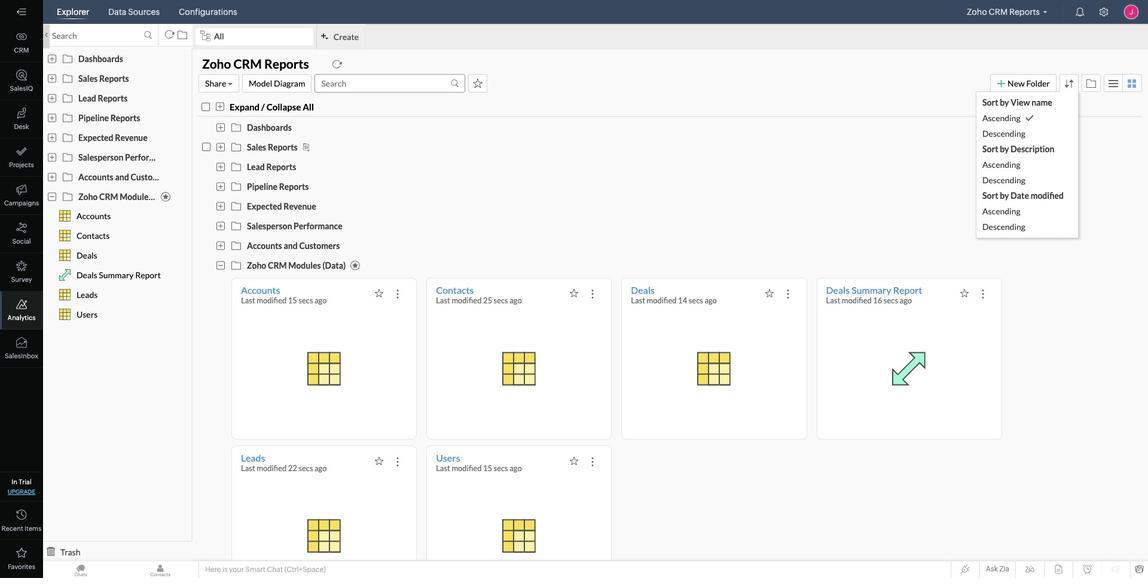 Task type: vqa. For each thing, say whether or not it's contained in the screenshot.
Recent
yes



Task type: describe. For each thing, give the bounding box(es) containing it.
recent
[[2, 526, 23, 533]]

salesiq
[[10, 85, 33, 92]]

recent items
[[2, 526, 42, 533]]

notifications image
[[1075, 7, 1085, 17]]

campaigns
[[4, 200, 39, 207]]

zoho crm reports
[[967, 7, 1040, 17]]

here
[[205, 566, 221, 575]]

ask zia
[[986, 566, 1009, 574]]

configurations
[[179, 7, 237, 17]]

explorer link
[[52, 0, 94, 24]]

sources
[[128, 7, 160, 17]]

desk
[[14, 123, 29, 130]]

survey link
[[0, 254, 43, 292]]

in trial upgrade
[[8, 479, 35, 496]]

reports
[[1009, 7, 1040, 17]]

data
[[108, 7, 126, 17]]

configure settings image
[[1099, 7, 1109, 17]]

zoho
[[967, 7, 987, 17]]

ask
[[986, 566, 998, 574]]

upgrade
[[8, 489, 35, 496]]

zia
[[1000, 566, 1009, 574]]

contacts image
[[123, 562, 198, 579]]

in
[[12, 479, 17, 486]]

projects link
[[0, 139, 43, 177]]

crm link
[[0, 24, 43, 62]]



Task type: locate. For each thing, give the bounding box(es) containing it.
is
[[222, 566, 228, 575]]

social link
[[0, 215, 43, 254]]

favorites
[[8, 564, 35, 571]]

1 vertical spatial crm
[[14, 47, 29, 54]]

campaigns link
[[0, 177, 43, 215]]

(ctrl+space)
[[284, 566, 326, 575]]

chats image
[[43, 562, 118, 579]]

trial
[[19, 479, 32, 486]]

0 vertical spatial crm
[[989, 7, 1008, 17]]

data sources link
[[104, 0, 164, 24]]

salesinbox
[[5, 353, 38, 360]]

smart
[[245, 566, 265, 575]]

here is your smart chat (ctrl+space)
[[205, 566, 326, 575]]

crm
[[989, 7, 1008, 17], [14, 47, 29, 54]]

1 horizontal spatial crm
[[989, 7, 1008, 17]]

items
[[25, 526, 42, 533]]

explorer
[[57, 7, 89, 17]]

social
[[12, 238, 31, 245]]

configurations link
[[174, 0, 242, 24]]

data sources
[[108, 7, 160, 17]]

crm right zoho
[[989, 7, 1008, 17]]

survey
[[11, 276, 32, 283]]

projects
[[9, 161, 34, 169]]

crm up salesiq link on the left of the page
[[14, 47, 29, 54]]

salesinbox link
[[0, 330, 43, 368]]

your
[[229, 566, 244, 575]]

salesiq link
[[0, 62, 43, 100]]

analytics link
[[0, 292, 43, 330]]

chat
[[267, 566, 283, 575]]

analytics
[[8, 315, 36, 322]]

0 horizontal spatial crm
[[14, 47, 29, 54]]

desk link
[[0, 100, 43, 139]]



